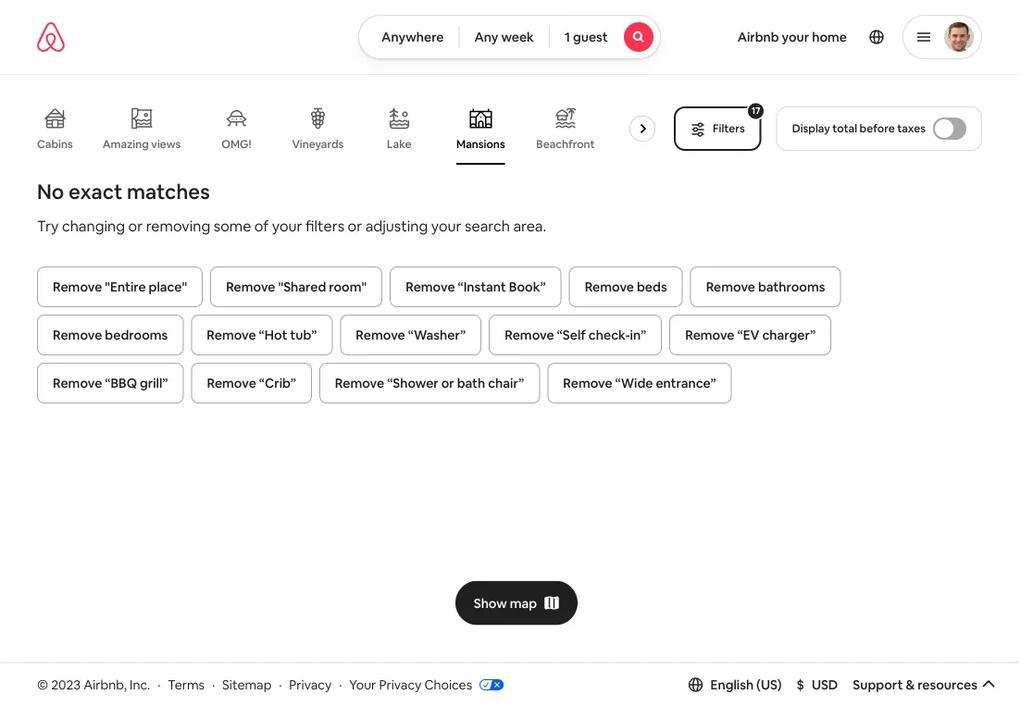 Task type: locate. For each thing, give the bounding box(es) containing it.
airbnb
[[738, 29, 779, 45]]

2 horizontal spatial or
[[441, 375, 454, 392]]

your inside profile element
[[782, 29, 810, 45]]

or for "shower
[[441, 375, 454, 392]]

remove for remove beds
[[585, 279, 634, 295]]

remove for remove "instant book"
[[406, 279, 455, 295]]

english
[[711, 677, 754, 693]]

room"
[[329, 279, 367, 295]]

your left home
[[782, 29, 810, 45]]

privacy
[[289, 677, 332, 693], [379, 677, 422, 693]]

remove left the "entire
[[53, 279, 102, 295]]

any
[[475, 29, 499, 45]]

support & resources
[[853, 677, 978, 693]]

1 horizontal spatial privacy
[[379, 677, 422, 693]]

remove up "ev
[[706, 279, 756, 295]]

· left 'your'
[[339, 677, 342, 693]]

search
[[465, 216, 510, 235]]

remove left "shower
[[335, 375, 384, 392]]

show
[[474, 595, 507, 612]]

your right of
[[272, 216, 302, 235]]

or inside remove "shower or bath chair" link
[[441, 375, 454, 392]]

4 · from the left
[[339, 677, 342, 693]]

"entire
[[105, 279, 146, 295]]

before
[[860, 121, 895, 136]]

· right inc.
[[158, 677, 161, 693]]

remove "hot tub"
[[207, 327, 317, 344]]

terms · sitemap · privacy
[[168, 677, 332, 693]]

privacy link
[[289, 677, 332, 693]]

remove left beds
[[585, 279, 634, 295]]

try changing or removing some of your filters or adjusting your search area.
[[37, 216, 547, 235]]

airbnb,
[[84, 677, 127, 693]]

display total before taxes button
[[777, 106, 982, 151]]

book"
[[509, 279, 546, 295]]

or right filters
[[348, 216, 362, 235]]

·
[[158, 677, 161, 693], [212, 677, 215, 693], [279, 677, 282, 693], [339, 677, 342, 693]]

remove for remove "hot tub"
[[207, 327, 256, 344]]

remove for remove "crib"
[[207, 375, 256, 392]]

1 · from the left
[[158, 677, 161, 693]]

your privacy choices link
[[349, 677, 504, 694]]

filters button
[[674, 106, 762, 151]]

remove "self check-in"
[[505, 327, 646, 344]]

remove "bbq grill" link
[[37, 363, 184, 404]]

filters
[[306, 216, 344, 235]]

remove bathrooms
[[706, 279, 825, 295]]

home
[[812, 29, 847, 45]]

"instant
[[458, 279, 506, 295]]

or left bath
[[441, 375, 454, 392]]

remove "shower or bath chair"
[[335, 375, 524, 392]]

remove beds
[[585, 279, 667, 295]]

tub"
[[290, 327, 317, 344]]

choices
[[424, 677, 472, 693]]

your
[[782, 29, 810, 45], [272, 216, 302, 235], [431, 216, 462, 235]]

remove "wide entrance" link
[[547, 363, 732, 404]]

3 · from the left
[[279, 677, 282, 693]]

remove inside "link"
[[563, 375, 613, 392]]

exact
[[69, 178, 122, 205]]

privacy left 'your'
[[289, 677, 332, 693]]

guest
[[573, 29, 608, 45]]

no exact matches
[[37, 178, 210, 205]]

any week
[[475, 29, 534, 45]]

privacy right 'your'
[[379, 677, 422, 693]]

group
[[37, 93, 676, 165]]

remove left "bbq
[[53, 375, 102, 392]]

your left search
[[431, 216, 462, 235]]

english (us) button
[[688, 677, 782, 693]]

remove for remove "bbq grill"
[[53, 375, 102, 392]]

remove for remove bedrooms
[[53, 327, 102, 344]]

· right terms
[[212, 677, 215, 693]]

remove up "remove "bbq grill"" link
[[53, 327, 102, 344]]

remove up remove "hot tub" link
[[226, 279, 275, 295]]

cabins
[[37, 137, 73, 151]]

remove
[[53, 279, 102, 295], [226, 279, 275, 295], [406, 279, 455, 295], [585, 279, 634, 295], [706, 279, 756, 295], [53, 327, 102, 344], [207, 327, 256, 344], [356, 327, 405, 344], [505, 327, 554, 344], [685, 327, 735, 344], [53, 375, 102, 392], [207, 375, 256, 392], [335, 375, 384, 392], [563, 375, 613, 392]]

bath
[[457, 375, 485, 392]]

"self
[[557, 327, 586, 344]]

(us)
[[757, 677, 782, 693]]

remove for remove "ev charger"
[[685, 327, 735, 344]]

display total before taxes
[[792, 121, 926, 136]]

remove left "wide
[[563, 375, 613, 392]]

remove "shared room" link
[[210, 267, 383, 307]]

mansions
[[457, 137, 505, 151]]

1 horizontal spatial or
[[348, 216, 362, 235]]

of
[[254, 216, 269, 235]]

0 horizontal spatial your
[[272, 216, 302, 235]]

"ev
[[738, 327, 760, 344]]

remove left "crib"
[[207, 375, 256, 392]]

remove left "self
[[505, 327, 554, 344]]

0 horizontal spatial or
[[128, 216, 143, 235]]

or
[[128, 216, 143, 235], [348, 216, 362, 235], [441, 375, 454, 392]]

"crib"
[[259, 375, 296, 392]]

remove left "hot
[[207, 327, 256, 344]]

2 privacy from the left
[[379, 677, 422, 693]]

no
[[37, 178, 64, 205]]

2 horizontal spatial your
[[782, 29, 810, 45]]

remove left "ev
[[685, 327, 735, 344]]

or down no exact matches
[[128, 216, 143, 235]]

filters
[[713, 121, 745, 136]]

area.
[[513, 216, 547, 235]]

0 horizontal spatial privacy
[[289, 677, 332, 693]]

remove bedrooms
[[53, 327, 168, 344]]

1 privacy from the left
[[289, 677, 332, 693]]

display
[[792, 121, 830, 136]]

"shared
[[278, 279, 326, 295]]

· left privacy link
[[279, 677, 282, 693]]

remove up "washer"
[[406, 279, 455, 295]]

"bbq
[[105, 375, 137, 392]]

place"
[[149, 279, 187, 295]]

check-
[[589, 327, 630, 344]]

remove for remove "washer"
[[356, 327, 405, 344]]

remove left "washer"
[[356, 327, 405, 344]]

None search field
[[358, 15, 661, 59]]



Task type: vqa. For each thing, say whether or not it's contained in the screenshot.
Remove corresponding to Remove bedrooms
yes



Task type: describe. For each thing, give the bounding box(es) containing it.
remove "crib"
[[207, 375, 296, 392]]

remove for remove "self check-in"
[[505, 327, 554, 344]]

remove "shower or bath chair" link
[[319, 363, 540, 404]]

1 horizontal spatial your
[[431, 216, 462, 235]]

adjusting
[[365, 216, 428, 235]]

remove for remove "shower or bath chair"
[[335, 375, 384, 392]]

$ usd
[[797, 677, 838, 693]]

support & resources button
[[853, 677, 996, 693]]

show map
[[474, 595, 537, 612]]

group containing amazing views
[[37, 93, 676, 165]]

english (us)
[[711, 677, 782, 693]]

map
[[510, 595, 537, 612]]

remove "washer" link
[[340, 315, 482, 356]]

remove "instant book"
[[406, 279, 546, 295]]

sitemap link
[[222, 677, 272, 693]]

week
[[501, 29, 534, 45]]

changing
[[62, 216, 125, 235]]

"wide
[[615, 375, 653, 392]]

remove "self check-in" link
[[489, 315, 662, 356]]

2 · from the left
[[212, 677, 215, 693]]

or for changing
[[128, 216, 143, 235]]

remove beds link
[[569, 267, 683, 307]]

beachfront
[[536, 137, 595, 151]]

remove for remove "shared room"
[[226, 279, 275, 295]]

charger"
[[762, 327, 816, 344]]

entrance"
[[656, 375, 716, 392]]

bathrooms
[[758, 279, 825, 295]]

resources
[[918, 677, 978, 693]]

©
[[37, 677, 48, 693]]

$
[[797, 677, 805, 693]]

"washer"
[[408, 327, 466, 344]]

any week button
[[459, 15, 550, 59]]

remove bedrooms link
[[37, 315, 184, 356]]

"hot
[[259, 327, 287, 344]]

remove "entire place"
[[53, 279, 187, 295]]

1
[[565, 29, 570, 45]]

1 guest
[[565, 29, 608, 45]]

remove "hot tub" link
[[191, 315, 333, 356]]

beds
[[637, 279, 667, 295]]

remove for remove bathrooms
[[706, 279, 756, 295]]

remove "bbq grill"
[[53, 375, 168, 392]]

remove for remove "entire place"
[[53, 279, 102, 295]]

taxes
[[897, 121, 926, 136]]

omg!
[[221, 137, 251, 151]]

support
[[853, 677, 903, 693]]

remove "washer"
[[356, 327, 466, 344]]

try
[[37, 216, 59, 235]]

grill"
[[140, 375, 168, 392]]

terms
[[168, 677, 205, 693]]

remove "ev charger" link
[[670, 315, 832, 356]]

remove "wide entrance"
[[563, 375, 716, 392]]

remove "instant book" link
[[390, 267, 562, 307]]

your privacy choices
[[349, 677, 472, 693]]

remove "entire place" link
[[37, 267, 203, 307]]

views
[[151, 137, 181, 151]]

amazing views
[[103, 137, 181, 151]]

anywhere
[[382, 29, 444, 45]]

remove for remove "wide entrance"
[[563, 375, 613, 392]]

bedrooms
[[105, 327, 168, 344]]

chair"
[[488, 375, 524, 392]]

inc.
[[130, 677, 150, 693]]

2023
[[51, 677, 81, 693]]

airbnb your home link
[[727, 18, 858, 56]]

in"
[[630, 327, 646, 344]]

airbnb your home
[[738, 29, 847, 45]]

"shower
[[387, 375, 439, 392]]

amazing
[[103, 137, 149, 151]]

lake
[[387, 137, 412, 151]]

profile element
[[683, 0, 982, 74]]

total
[[833, 121, 857, 136]]

none search field containing anywhere
[[358, 15, 661, 59]]

matches
[[127, 178, 210, 205]]

removing
[[146, 216, 210, 235]]

sitemap
[[222, 677, 272, 693]]

terms link
[[168, 677, 205, 693]]

vineyards
[[292, 137, 344, 151]]

show map button
[[455, 581, 578, 626]]

some
[[214, 216, 251, 235]]

remove "crib" link
[[191, 363, 312, 404]]



